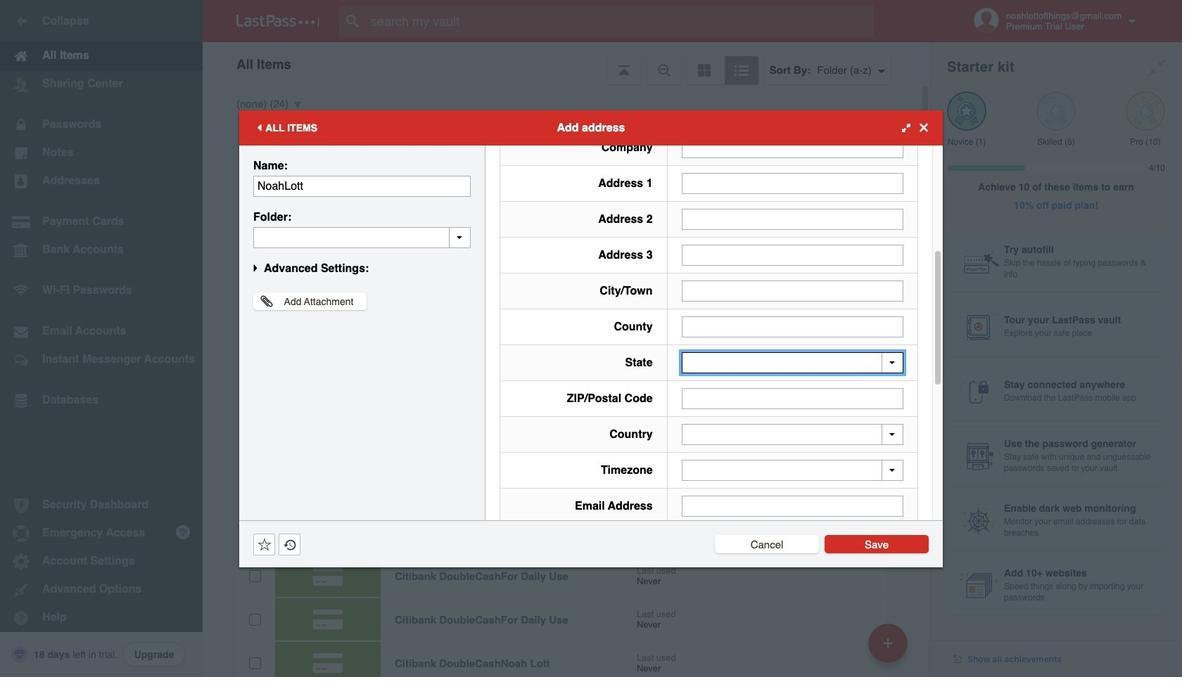Task type: describe. For each thing, give the bounding box(es) containing it.
vault options navigation
[[203, 42, 930, 84]]

new item image
[[883, 638, 893, 648]]

search my vault text field
[[339, 6, 901, 37]]

main navigation navigation
[[0, 0, 203, 678]]

lastpass image
[[236, 15, 319, 27]]



Task type: locate. For each thing, give the bounding box(es) containing it.
new item navigation
[[863, 620, 916, 678]]

None text field
[[681, 245, 903, 266], [681, 281, 903, 302], [681, 317, 903, 338], [681, 496, 903, 517], [681, 245, 903, 266], [681, 281, 903, 302], [681, 317, 903, 338], [681, 496, 903, 517]]

Search search field
[[339, 6, 901, 37]]

dialog
[[239, 110, 943, 567]]

None text field
[[681, 137, 903, 158], [681, 173, 903, 194], [253, 176, 471, 197], [681, 209, 903, 230], [253, 227, 471, 248], [681, 352, 903, 374], [681, 388, 903, 409], [681, 137, 903, 158], [681, 173, 903, 194], [253, 176, 471, 197], [681, 209, 903, 230], [253, 227, 471, 248], [681, 352, 903, 374], [681, 388, 903, 409]]



